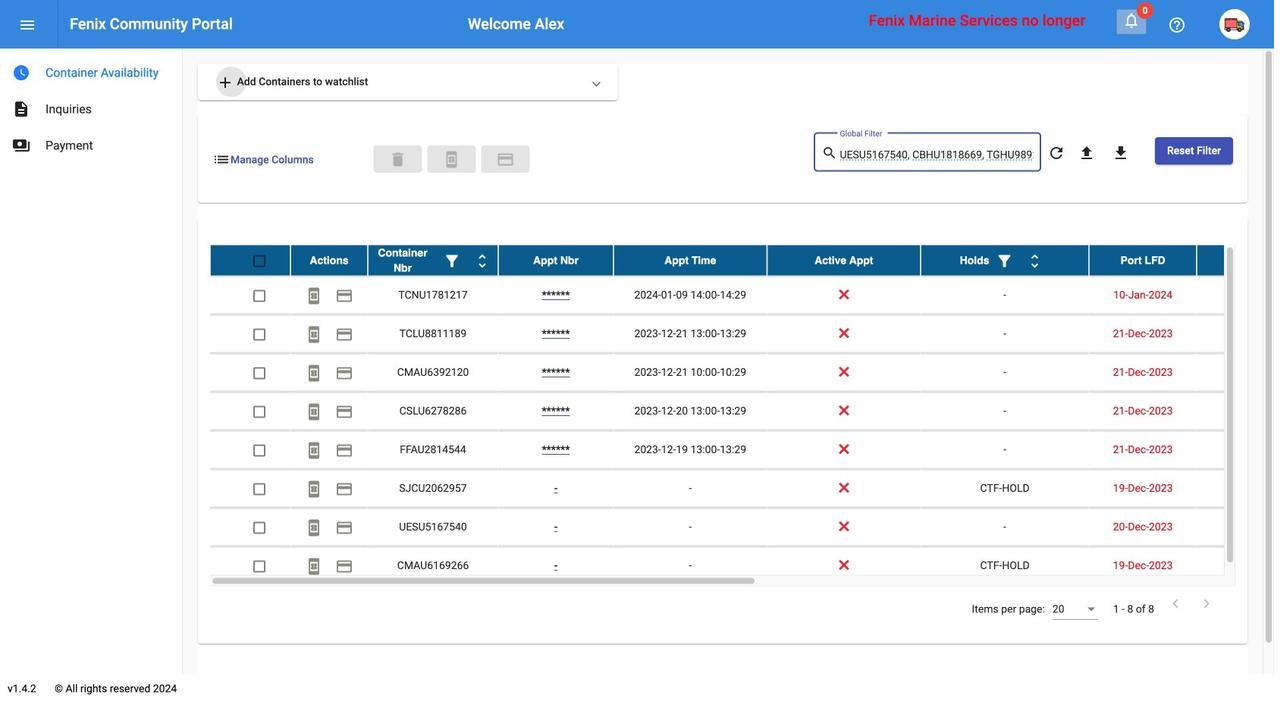 Task type: describe. For each thing, give the bounding box(es) containing it.
1 column header from the left
[[291, 245, 368, 276]]

3 column header from the left
[[498, 245, 614, 276]]

cell for 9th row
[[1197, 547, 1275, 585]]

9 row from the top
[[210, 547, 1275, 586]]

8 row from the top
[[210, 509, 1275, 547]]

2 column header from the left
[[368, 245, 498, 276]]

cell for 2nd row from the bottom of the page
[[1197, 509, 1275, 547]]

cell for seventh row from the top
[[1197, 470, 1275, 508]]

7 column header from the left
[[1089, 245, 1197, 276]]

5 row from the top
[[210, 393, 1275, 431]]

cell for fifth row from the bottom
[[1197, 393, 1275, 431]]

3 row from the top
[[210, 315, 1275, 354]]

8 column header from the left
[[1197, 245, 1275, 276]]

1 row from the top
[[210, 245, 1275, 277]]

7 row from the top
[[210, 470, 1275, 509]]

4 row from the top
[[210, 354, 1275, 393]]



Task type: locate. For each thing, give the bounding box(es) containing it.
cell for 4th row from the bottom of the page
[[1197, 431, 1275, 469]]

cell for 3rd row from the top
[[1197, 315, 1275, 353]]

3 cell from the top
[[1197, 354, 1275, 392]]

6 row from the top
[[210, 431, 1275, 470]]

grid
[[210, 245, 1275, 587]]

cell for eighth row from the bottom
[[1197, 277, 1275, 315]]

2 cell from the top
[[1197, 315, 1275, 353]]

7 cell from the top
[[1197, 509, 1275, 547]]

Global Watchlist Filter field
[[840, 149, 1034, 161]]

8 cell from the top
[[1197, 547, 1275, 585]]

delete image
[[389, 151, 407, 169]]

cell for 6th row from the bottom of the page
[[1197, 354, 1275, 392]]

5 column header from the left
[[767, 245, 921, 276]]

2 row from the top
[[210, 277, 1275, 315]]

row
[[210, 245, 1275, 277], [210, 277, 1275, 315], [210, 315, 1275, 354], [210, 354, 1275, 393], [210, 393, 1275, 431], [210, 431, 1275, 470], [210, 470, 1275, 509], [210, 509, 1275, 547], [210, 547, 1275, 586]]

no color image
[[1123, 11, 1141, 30], [216, 73, 234, 92], [822, 145, 840, 163], [212, 151, 231, 169], [497, 151, 515, 169], [443, 252, 461, 270], [996, 252, 1014, 270], [335, 287, 354, 305], [335, 326, 354, 344], [335, 442, 354, 460], [335, 480, 354, 499], [305, 519, 323, 537], [305, 558, 323, 576], [335, 558, 354, 576], [1167, 595, 1185, 613], [1198, 595, 1216, 613]]

5 cell from the top
[[1197, 431, 1275, 469]]

4 column header from the left
[[614, 245, 767, 276]]

1 cell from the top
[[1197, 277, 1275, 315]]

cell
[[1197, 277, 1275, 315], [1197, 315, 1275, 353], [1197, 354, 1275, 392], [1197, 393, 1275, 431], [1197, 431, 1275, 469], [1197, 470, 1275, 508], [1197, 509, 1275, 547], [1197, 547, 1275, 585]]

6 column header from the left
[[921, 245, 1089, 276]]

6 cell from the top
[[1197, 470, 1275, 508]]

no color image
[[18, 16, 36, 34], [1168, 16, 1187, 34], [12, 64, 30, 82], [12, 100, 30, 118], [12, 137, 30, 155], [1048, 144, 1066, 162], [1078, 144, 1096, 162], [1112, 144, 1130, 162], [443, 151, 461, 169], [473, 252, 492, 270], [1026, 252, 1044, 270], [305, 287, 323, 305], [305, 326, 323, 344], [305, 364, 323, 383], [335, 364, 354, 383], [305, 403, 323, 421], [335, 403, 354, 421], [305, 442, 323, 460], [305, 480, 323, 499], [335, 519, 354, 537]]

navigation
[[0, 49, 182, 164]]

4 cell from the top
[[1197, 393, 1275, 431]]

column header
[[291, 245, 368, 276], [368, 245, 498, 276], [498, 245, 614, 276], [614, 245, 767, 276], [767, 245, 921, 276], [921, 245, 1089, 276], [1089, 245, 1197, 276], [1197, 245, 1275, 276]]



